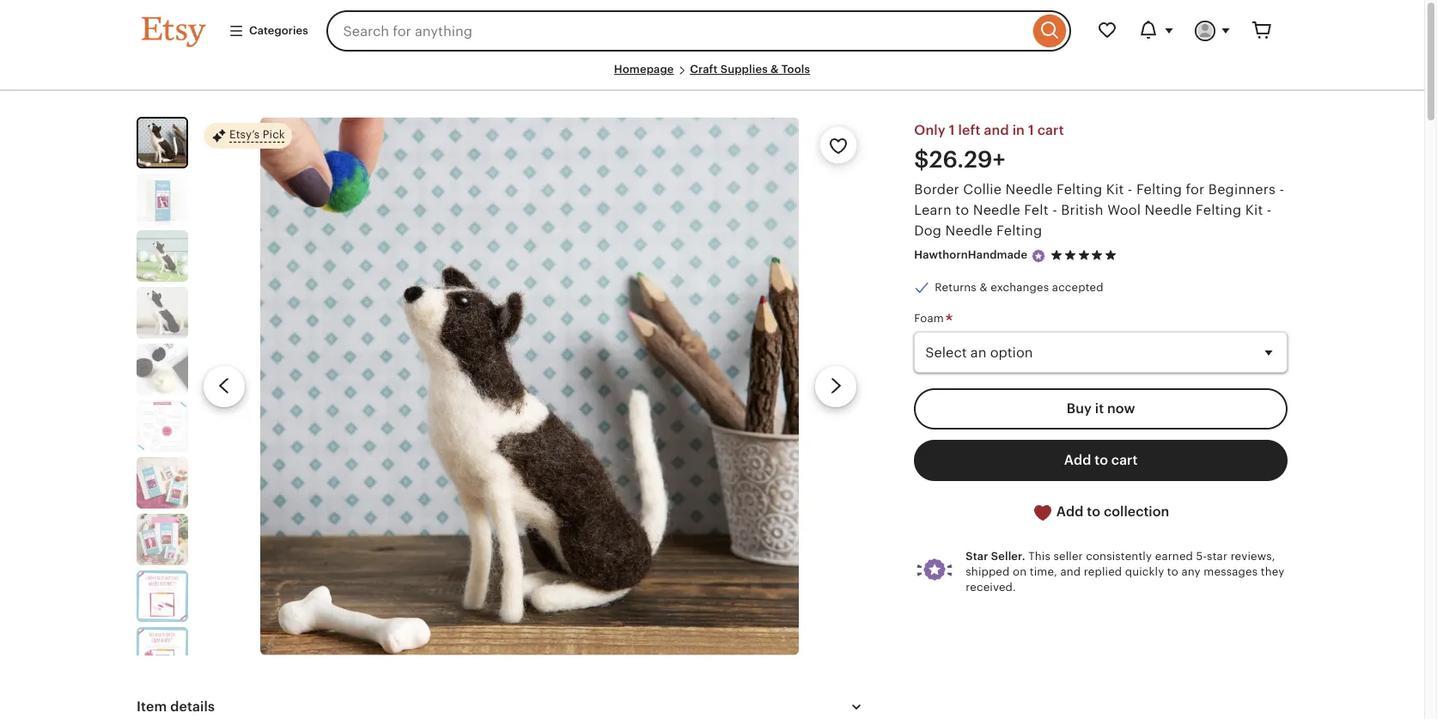 Task type: describe. For each thing, give the bounding box(es) containing it.
earned
[[1156, 550, 1194, 563]]

returns
[[935, 281, 977, 294]]

it
[[1096, 401, 1105, 417]]

to inside border collie needle felting kit - felting for beginners - learn to needle felt - british wool needle felting kit - dog needle felting
[[956, 202, 970, 219]]

border collie needle felting kit felting for beginners image 9 image
[[137, 571, 188, 622]]

star
[[1208, 550, 1228, 563]]

collection
[[1104, 504, 1170, 520]]

buy it now
[[1067, 401, 1136, 417]]

etsy's
[[229, 129, 260, 141]]

to inside "this seller consistently earned 5-star reviews, shipped on time, and replied quickly to any messages they received."
[[1168, 566, 1179, 579]]

replied
[[1085, 566, 1123, 579]]

collie
[[964, 182, 1002, 198]]

this
[[1029, 550, 1051, 563]]

- down beginners
[[1268, 202, 1272, 219]]

star seller.
[[966, 550, 1026, 563]]

felting up "british"
[[1057, 182, 1103, 198]]

messages
[[1204, 566, 1258, 579]]

learn
[[915, 202, 952, 219]]

1 horizontal spatial &
[[980, 281, 988, 294]]

to inside button
[[1095, 452, 1109, 469]]

add to cart
[[1065, 452, 1138, 469]]

left
[[959, 122, 981, 139]]

- right felt
[[1053, 202, 1058, 219]]

craft supplies & tools
[[690, 63, 811, 76]]

border collie needle felting kit felting for beginners image 8 image
[[137, 514, 188, 566]]

shipped
[[966, 566, 1010, 579]]

homepage link
[[614, 63, 674, 76]]

menu bar containing homepage
[[142, 62, 1283, 91]]

buy
[[1067, 401, 1092, 417]]

categories
[[249, 24, 308, 37]]

add to cart button
[[915, 440, 1288, 481]]

time,
[[1030, 566, 1058, 579]]

needle up hawthornhandmade
[[946, 223, 993, 239]]

and inside only 1 left and in 1 cart $26.29+
[[985, 122, 1010, 139]]

they
[[1261, 566, 1285, 579]]

0 horizontal spatial kit
[[1107, 182, 1125, 198]]

cart inside button
[[1112, 452, 1138, 469]]

homepage
[[614, 63, 674, 76]]

- right beginners
[[1280, 182, 1285, 198]]

cart inside only 1 left and in 1 cart $26.29+
[[1038, 122, 1065, 139]]

accepted
[[1053, 281, 1104, 294]]

and inside "this seller consistently earned 5-star reviews, shipped on time, and replied quickly to any messages they received."
[[1061, 566, 1081, 579]]

buy it now button
[[915, 389, 1288, 430]]

seller.
[[992, 550, 1026, 563]]

needle up felt
[[1006, 182, 1053, 198]]

$26.29+
[[915, 146, 1006, 173]]

only
[[915, 122, 946, 139]]

exchanges
[[991, 281, 1050, 294]]

seller
[[1054, 550, 1084, 563]]

border collie needle felting kit felting for beginners image 6 image
[[137, 401, 188, 452]]



Task type: locate. For each thing, give the bounding box(es) containing it.
0 vertical spatial &
[[771, 63, 779, 76]]

only 1 left and in 1 cart $26.29+
[[915, 122, 1065, 173]]

kit up wool
[[1107, 182, 1125, 198]]

1 left left
[[950, 122, 955, 139]]

reviews,
[[1231, 550, 1276, 563]]

pick
[[263, 129, 285, 141]]

to left collection at the right bottom of page
[[1087, 504, 1101, 520]]

border collie needle felting kit felting for beginners image 3 image
[[137, 230, 188, 282]]

craft
[[690, 63, 718, 76]]

0 horizontal spatial and
[[985, 122, 1010, 139]]

border
[[915, 182, 960, 198]]

etsy's pick button
[[204, 122, 292, 150]]

etsy's pick
[[229, 129, 285, 141]]

0 vertical spatial kit
[[1107, 182, 1125, 198]]

beginners
[[1209, 182, 1276, 198]]

0 vertical spatial add
[[1065, 452, 1092, 469]]

1 horizontal spatial kit
[[1246, 202, 1264, 219]]

border collie needle felting kit felting for beginners image 7 image
[[137, 457, 188, 509]]

0 vertical spatial cart
[[1038, 122, 1065, 139]]

felt
[[1025, 202, 1049, 219]]

-
[[1128, 182, 1133, 198], [1280, 182, 1285, 198], [1053, 202, 1058, 219], [1268, 202, 1272, 219]]

border collie needle felting kit felting for beginners image 1 image
[[261, 117, 799, 656], [138, 119, 187, 167]]

border collie needle felting kit felting for beginners image 2 image
[[137, 174, 188, 225]]

1 vertical spatial kit
[[1246, 202, 1264, 219]]

needle down for
[[1145, 202, 1193, 219]]

star_seller image
[[1031, 248, 1047, 264]]

felting down beginners
[[1196, 202, 1242, 219]]

felting left for
[[1137, 182, 1183, 198]]

received.
[[966, 581, 1017, 594]]

& left tools
[[771, 63, 779, 76]]

on
[[1013, 566, 1027, 579]]

border collie needle felting kit felting for beginners image 5 image
[[137, 344, 188, 395]]

& inside 'menu bar'
[[771, 63, 779, 76]]

kit down beginners
[[1246, 202, 1264, 219]]

quickly
[[1126, 566, 1165, 579]]

supplies
[[721, 63, 768, 76]]

and down seller
[[1061, 566, 1081, 579]]

this seller consistently earned 5-star reviews, shipped on time, and replied quickly to any messages they received.
[[966, 550, 1285, 594]]

in
[[1013, 122, 1025, 139]]

consistently
[[1087, 550, 1153, 563]]

menu bar
[[142, 62, 1283, 91]]

details
[[170, 699, 215, 715]]

0 vertical spatial and
[[985, 122, 1010, 139]]

1 1 from the left
[[950, 122, 955, 139]]

felting down felt
[[997, 223, 1043, 239]]

1 horizontal spatial cart
[[1112, 452, 1138, 469]]

add up seller
[[1057, 504, 1084, 520]]

cart right the in
[[1038, 122, 1065, 139]]

item details
[[137, 699, 215, 715]]

add inside the add to collection button
[[1057, 504, 1084, 520]]

1 vertical spatial &
[[980, 281, 988, 294]]

1 horizontal spatial 1
[[1029, 122, 1035, 139]]

border collie needle felting kit felting for beginners image 4 image
[[137, 287, 188, 339]]

border collie needle felting kit - felting for beginners - learn to needle felt - british wool needle felting kit - dog needle felting
[[915, 182, 1285, 239]]

none search field inside categories banner
[[326, 10, 1072, 52]]

Search for anything text field
[[326, 10, 1030, 52]]

foam
[[915, 312, 947, 325]]

1 vertical spatial add
[[1057, 504, 1084, 520]]

for
[[1187, 182, 1205, 198]]

1 vertical spatial and
[[1061, 566, 1081, 579]]

cart
[[1038, 122, 1065, 139], [1112, 452, 1138, 469]]

1 right the in
[[1029, 122, 1035, 139]]

- up wool
[[1128, 182, 1133, 198]]

and left the in
[[985, 122, 1010, 139]]

star
[[966, 550, 989, 563]]

add for add to cart
[[1065, 452, 1092, 469]]

0 horizontal spatial &
[[771, 63, 779, 76]]

add to collection button
[[915, 492, 1288, 534]]

any
[[1182, 566, 1201, 579]]

categories banner
[[111, 0, 1314, 62]]

5-
[[1197, 550, 1208, 563]]

cart down now
[[1112, 452, 1138, 469]]

0 horizontal spatial border collie needle felting kit felting for beginners image 1 image
[[138, 119, 187, 167]]

1 horizontal spatial border collie needle felting kit felting for beginners image 1 image
[[261, 117, 799, 656]]

craft supplies & tools link
[[690, 63, 811, 76]]

needle down collie
[[974, 202, 1021, 219]]

&
[[771, 63, 779, 76], [980, 281, 988, 294]]

add
[[1065, 452, 1092, 469], [1057, 504, 1084, 520]]

hawthornhandmade link
[[915, 249, 1028, 262]]

returns & exchanges accepted
[[935, 281, 1104, 294]]

to down collie
[[956, 202, 970, 219]]

add for add to collection
[[1057, 504, 1084, 520]]

1 horizontal spatial and
[[1061, 566, 1081, 579]]

hawthornhandmade
[[915, 249, 1028, 262]]

item
[[137, 699, 167, 715]]

1
[[950, 122, 955, 139], [1029, 122, 1035, 139]]

now
[[1108, 401, 1136, 417]]

& right returns at right
[[980, 281, 988, 294]]

tools
[[782, 63, 811, 76]]

border collie needle felting kit felting for beginners image 10 image
[[137, 628, 188, 679]]

dog
[[915, 223, 942, 239]]

1 vertical spatial cart
[[1112, 452, 1138, 469]]

add down buy at the right bottom of page
[[1065, 452, 1092, 469]]

0 horizontal spatial 1
[[950, 122, 955, 139]]

0 horizontal spatial cart
[[1038, 122, 1065, 139]]

None search field
[[326, 10, 1072, 52]]

wool
[[1108, 202, 1142, 219]]

felting
[[1057, 182, 1103, 198], [1137, 182, 1183, 198], [1196, 202, 1242, 219], [997, 223, 1043, 239]]

2 1 from the left
[[1029, 122, 1035, 139]]

british
[[1062, 202, 1104, 219]]

and
[[985, 122, 1010, 139], [1061, 566, 1081, 579]]

kit
[[1107, 182, 1125, 198], [1246, 202, 1264, 219]]

add to collection
[[1054, 504, 1170, 520]]

add inside add to cart button
[[1065, 452, 1092, 469]]

needle
[[1006, 182, 1053, 198], [974, 202, 1021, 219], [1145, 202, 1193, 219], [946, 223, 993, 239]]

to down the "earned"
[[1168, 566, 1179, 579]]

to down buy it now "button"
[[1095, 452, 1109, 469]]

to inside button
[[1087, 504, 1101, 520]]

item details button
[[121, 687, 882, 719]]

categories button
[[216, 15, 321, 46]]

to
[[956, 202, 970, 219], [1095, 452, 1109, 469], [1087, 504, 1101, 520], [1168, 566, 1179, 579]]



Task type: vqa. For each thing, say whether or not it's contained in the screenshot.
Star
yes



